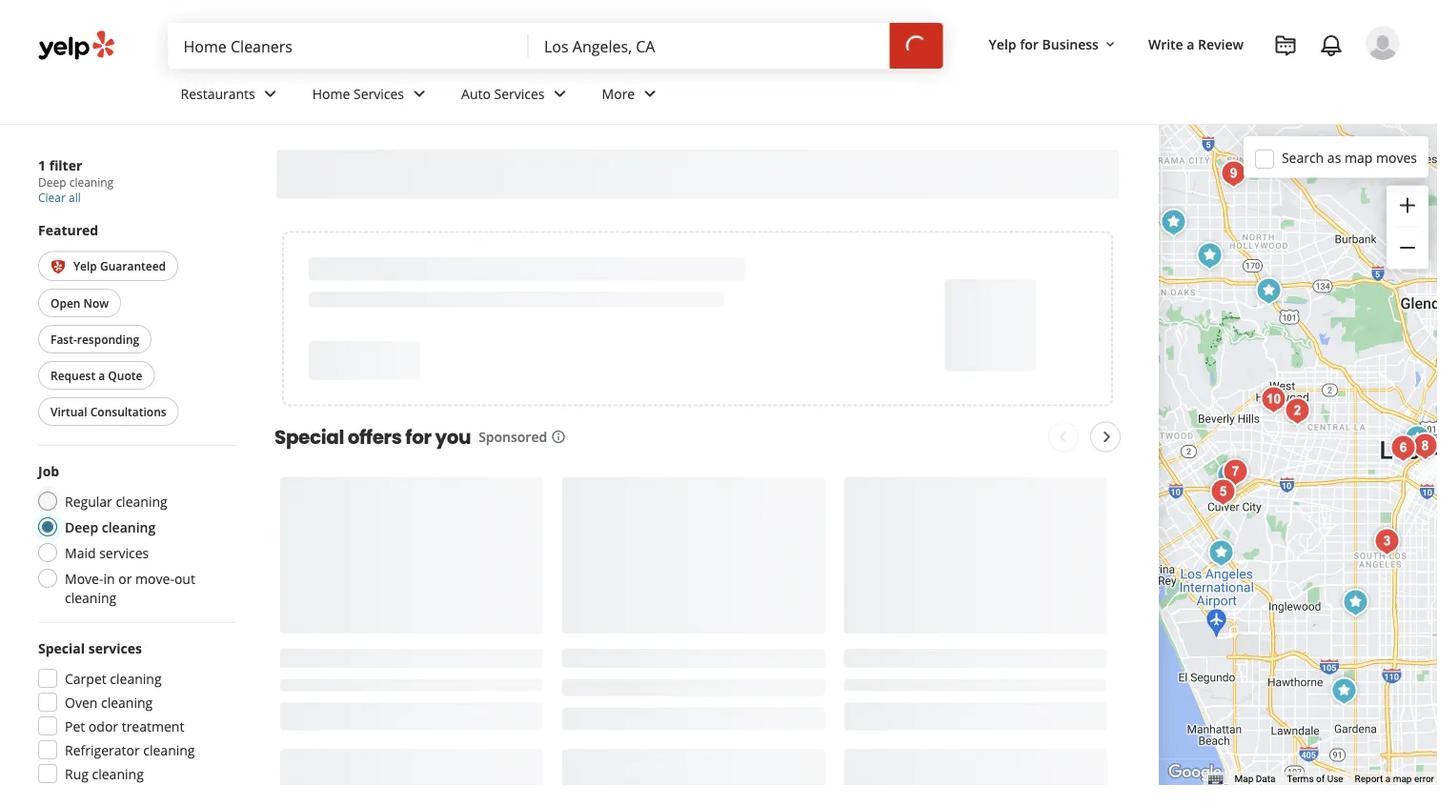 Task type: locate. For each thing, give the bounding box(es) containing it.
services up or
[[99, 544, 149, 562]]

neato cleaning image
[[1255, 381, 1293, 419]]

deep down 1
[[38, 174, 66, 190]]

24 chevron down v2 image inside more link
[[639, 82, 662, 105]]

2 vertical spatial a
[[1386, 774, 1391, 785]]

tiptop home cleaning services image
[[1211, 457, 1250, 495]]

refrigerator
[[65, 741, 140, 759]]

map right as
[[1345, 149, 1373, 167]]

yelp inside user actions element
[[989, 35, 1017, 53]]

la clean horizon image
[[1326, 673, 1364, 711]]

guaranteed
[[100, 258, 166, 274]]

mayra cleaning services image
[[1337, 584, 1375, 622]]

1 horizontal spatial services
[[494, 84, 545, 103]]

cleaning down the move-
[[65, 589, 117, 607]]

yelp for business
[[989, 35, 1099, 53]]

option group
[[32, 461, 236, 607]]

special left offers at left bottom
[[275, 424, 344, 450]]

request a quote
[[51, 367, 142, 383]]

yelp inside featured group
[[73, 258, 97, 274]]

tidy maiden image
[[1407, 428, 1439, 466]]

1
[[38, 156, 46, 174]]

1 vertical spatial group
[[32, 639, 236, 786]]

24 chevron down v2 image for restaurants
[[259, 82, 282, 105]]

map
[[1345, 149, 1373, 167], [1394, 774, 1413, 785]]

24 chevron down v2 image for auto services
[[549, 82, 572, 105]]

request
[[51, 367, 95, 383]]

1 vertical spatial map
[[1394, 774, 1413, 785]]

a right write at the right of the page
[[1187, 35, 1195, 53]]

refrigerator cleaning
[[65, 741, 195, 759]]

fast-responding button
[[38, 325, 152, 354]]

map region
[[1124, 27, 1439, 786]]

24 chevron down v2 image inside auto services link
[[549, 82, 572, 105]]

for left the you
[[406, 424, 432, 450]]

natalie's cleaning image
[[1215, 155, 1253, 193]]

map
[[1235, 774, 1254, 785]]

terms of use link
[[1288, 774, 1344, 785]]

1 horizontal spatial a
[[1187, 35, 1195, 53]]

maid services
[[65, 544, 149, 562]]

services up carpet cleaning
[[88, 639, 142, 657]]

0 vertical spatial for
[[1020, 35, 1039, 53]]

google image
[[1164, 761, 1227, 786]]

0 horizontal spatial services
[[354, 84, 404, 103]]

3 24 chevron down v2 image from the left
[[549, 82, 572, 105]]

deep inside the 1 filter deep cleaning clear all
[[38, 174, 66, 190]]

all city janitorial services image
[[1399, 420, 1437, 458]]

previous image
[[1052, 426, 1075, 449]]

treatment
[[122, 717, 184, 736]]

16 chevron down v2 image
[[1103, 37, 1118, 52]]

alcel cleaning image
[[1191, 237, 1230, 275]]

maid
[[65, 544, 96, 562]]

for
[[1020, 35, 1039, 53], [406, 424, 432, 450]]

a inside 'link'
[[1187, 35, 1195, 53]]

a left quote at the left top of page
[[98, 367, 105, 383]]

virtual
[[51, 404, 87, 419]]

0 vertical spatial services
[[99, 544, 149, 562]]

quote
[[108, 367, 142, 383]]

24 chevron down v2 image inside home services link
[[408, 82, 431, 105]]

clear all link
[[38, 190, 81, 205]]

cleaning down filter
[[69, 174, 114, 190]]

deep
[[38, 174, 66, 190], [65, 518, 98, 536]]

1 horizontal spatial for
[[1020, 35, 1039, 53]]

0 vertical spatial special
[[275, 424, 344, 450]]

use
[[1328, 774, 1344, 785]]

sponsored
[[479, 428, 547, 446]]

yelp left business
[[989, 35, 1017, 53]]

map left the error in the right of the page
[[1394, 774, 1413, 785]]

yelp for yelp guaranteed
[[73, 258, 97, 274]]

services
[[99, 544, 149, 562], [88, 639, 142, 657]]

0 vertical spatial group
[[1387, 185, 1429, 269]]

1 vertical spatial yelp
[[73, 258, 97, 274]]

rug cleaning
[[65, 765, 144, 783]]

map data button
[[1235, 773, 1276, 786]]

map for moves
[[1345, 149, 1373, 167]]

16 info v2 image
[[551, 430, 567, 445]]

a for request
[[98, 367, 105, 383]]

request a quote button
[[38, 361, 155, 390]]

terms of use
[[1288, 774, 1344, 785]]

cleaning down regular cleaning
[[102, 518, 156, 536]]

bob's cleaning service image
[[1203, 534, 1241, 573]]

a&y janitorial services image
[[1155, 204, 1193, 242]]

0 vertical spatial yelp
[[989, 35, 1017, 53]]

group
[[1387, 185, 1429, 269], [32, 639, 236, 786]]

24 chevron down v2 image for more
[[639, 82, 662, 105]]

0 horizontal spatial map
[[1345, 149, 1373, 167]]

mateo r. image
[[1366, 26, 1401, 60]]

cleaning for oven
[[101, 694, 153, 712]]

home services link
[[297, 69, 446, 124]]

1 horizontal spatial map
[[1394, 774, 1413, 785]]

carpet cleaning
[[65, 670, 162, 688]]

services right auto
[[494, 84, 545, 103]]

open now
[[51, 295, 109, 311]]

24 chevron down v2 image right restaurants
[[259, 82, 282, 105]]

for left business
[[1020, 35, 1039, 53]]

0 vertical spatial deep
[[38, 174, 66, 190]]

king david housekeeping image
[[1369, 523, 1407, 561]]

amy's angels cleaning image
[[1205, 473, 1243, 512]]

24 chevron down v2 image for home services
[[408, 82, 431, 105]]

1 vertical spatial services
[[88, 639, 142, 657]]

more link
[[587, 69, 677, 124]]

2 services from the left
[[494, 84, 545, 103]]

a inside button
[[98, 367, 105, 383]]

fast-
[[51, 331, 77, 347]]

home services
[[312, 84, 404, 103]]

review
[[1199, 35, 1244, 53]]

loading image
[[901, 30, 933, 61]]

cleaning for refrigerator
[[143, 741, 195, 759]]

virtual consultations
[[51, 404, 167, 419]]

aya cleaning solutions image
[[1435, 398, 1439, 436]]

1 vertical spatial a
[[98, 367, 105, 383]]

yelp for yelp for business
[[989, 35, 1017, 53]]

a
[[1187, 35, 1195, 53], [98, 367, 105, 383], [1386, 774, 1391, 785]]

1 24 chevron down v2 image from the left
[[259, 82, 282, 105]]

keyboard shortcuts image
[[1209, 776, 1224, 785]]

cleaning inside the 1 filter deep cleaning clear all
[[69, 174, 114, 190]]

0 horizontal spatial special
[[38, 639, 85, 657]]

1 horizontal spatial yelp
[[989, 35, 1017, 53]]

1 horizontal spatial special
[[275, 424, 344, 450]]

2 horizontal spatial a
[[1386, 774, 1391, 785]]

a for report
[[1386, 774, 1391, 785]]

1 services from the left
[[354, 84, 404, 103]]

0 horizontal spatial group
[[32, 639, 236, 786]]

0 vertical spatial map
[[1345, 149, 1373, 167]]

regular
[[65, 492, 112, 511]]

24 chevron down v2 image inside the restaurants link
[[259, 82, 282, 105]]

of
[[1317, 774, 1326, 785]]

services
[[354, 84, 404, 103], [494, 84, 545, 103]]

1 vertical spatial deep
[[65, 518, 98, 536]]

1 vertical spatial for
[[406, 424, 432, 450]]

24 chevron down v2 image down loading search field
[[549, 82, 572, 105]]

4 24 chevron down v2 image from the left
[[639, 82, 662, 105]]

services for auto services
[[494, 84, 545, 103]]

cleaning
[[69, 174, 114, 190], [116, 492, 168, 511], [102, 518, 156, 536], [65, 589, 117, 607], [110, 670, 162, 688], [101, 694, 153, 712], [143, 741, 195, 759], [92, 765, 144, 783]]

cleaning up deep cleaning at the bottom
[[116, 492, 168, 511]]

write a review
[[1149, 35, 1244, 53]]

projects image
[[1275, 34, 1298, 57]]

filter
[[49, 156, 82, 174]]

0 horizontal spatial yelp
[[73, 258, 97, 274]]

special for special services
[[38, 639, 85, 657]]

services right home
[[354, 84, 404, 103]]

a right report
[[1386, 774, 1391, 785]]

user actions element
[[974, 24, 1427, 141]]

search as map moves
[[1282, 149, 1418, 167]]

move-
[[135, 570, 174, 588]]

1 vertical spatial special
[[38, 639, 85, 657]]

2 24 chevron down v2 image from the left
[[408, 82, 431, 105]]

open now button
[[38, 289, 121, 317]]

cleaning up pet odor treatment
[[101, 694, 153, 712]]

24 chevron down v2 image
[[259, 82, 282, 105], [408, 82, 431, 105], [549, 82, 572, 105], [639, 82, 662, 105]]

special
[[275, 424, 344, 450], [38, 639, 85, 657]]

deep up maid
[[65, 518, 98, 536]]

None field
[[184, 35, 514, 56]]

yelp right 16 yelp guaranteed v2 image
[[73, 258, 97, 274]]

special up carpet on the left
[[38, 639, 85, 657]]

24 chevron down v2 image right more
[[639, 82, 662, 105]]

0 horizontal spatial a
[[98, 367, 105, 383]]

featured group
[[34, 221, 236, 430]]

services for home services
[[354, 84, 404, 103]]

data
[[1256, 774, 1276, 785]]

cleaning down treatment
[[143, 741, 195, 759]]

pet odor treatment
[[65, 717, 184, 736]]

cleaning up oven cleaning
[[110, 670, 162, 688]]

0 vertical spatial a
[[1187, 35, 1195, 53]]

anita's cleaning image
[[1385, 430, 1423, 468]]

24 chevron down v2 image left auto
[[408, 82, 431, 105]]

yelp
[[989, 35, 1017, 53], [73, 258, 97, 274]]

cleaning down refrigerator cleaning
[[92, 765, 144, 783]]



Task type: vqa. For each thing, say whether or not it's contained in the screenshot.
Bob's Cleaning Service icon
yes



Task type: describe. For each thing, give the bounding box(es) containing it.
cleaning for deep
[[102, 518, 156, 536]]

business categories element
[[165, 69, 1401, 124]]

as
[[1328, 149, 1342, 167]]

moves
[[1377, 149, 1418, 167]]

next image
[[1096, 426, 1119, 449]]

jr janitorial service inc, image
[[1251, 272, 1289, 310]]

job
[[38, 462, 59, 480]]

now
[[83, 295, 109, 311]]

map data
[[1235, 774, 1276, 785]]

cleaning for carpet
[[110, 670, 162, 688]]

1 filter deep cleaning clear all
[[38, 156, 114, 205]]

services for maid services
[[99, 544, 149, 562]]

special for special offers for you
[[275, 424, 344, 450]]

in
[[103, 570, 115, 588]]

terms
[[1288, 774, 1314, 785]]

oven
[[65, 694, 98, 712]]

rug
[[65, 765, 89, 783]]

home
[[312, 84, 350, 103]]

swish cleaning services image
[[1128, 547, 1166, 585]]

offers
[[348, 424, 402, 450]]

move-in or move-out cleaning
[[65, 570, 195, 607]]

clear
[[38, 190, 66, 205]]

move-
[[65, 570, 103, 588]]

auto services link
[[446, 69, 587, 124]]

error
[[1415, 774, 1435, 785]]

auto services
[[462, 84, 545, 103]]

special offers for you
[[275, 424, 471, 450]]

maids unlimited image
[[1279, 392, 1317, 431]]

carpet
[[65, 670, 107, 688]]

for inside button
[[1020, 35, 1039, 53]]

responding
[[77, 331, 139, 347]]

zoom in image
[[1397, 194, 1420, 217]]

map for error
[[1394, 774, 1413, 785]]

more
[[602, 84, 635, 103]]

fast-responding
[[51, 331, 139, 347]]

odor
[[89, 717, 118, 736]]

report
[[1356, 774, 1384, 785]]

maidserve image
[[1127, 437, 1165, 475]]

restaurants
[[181, 84, 255, 103]]

1 horizontal spatial group
[[1387, 185, 1429, 269]]

oven cleaning
[[65, 694, 153, 712]]

zoom out image
[[1397, 236, 1420, 259]]

Find text field
[[184, 35, 514, 56]]

you
[[435, 424, 471, 450]]

out
[[174, 570, 195, 588]]

special services
[[38, 639, 142, 657]]

notifications image
[[1321, 34, 1343, 57]]

auto
[[462, 84, 491, 103]]

all
[[69, 190, 81, 205]]

option group containing job
[[32, 461, 236, 607]]

business
[[1043, 35, 1099, 53]]

mya cleaning services image
[[1217, 453, 1255, 492]]

loading button
[[890, 23, 944, 69]]

write
[[1149, 35, 1184, 53]]

cleaning inside move-in or move-out cleaning
[[65, 589, 117, 607]]

deep cleaning
[[65, 518, 156, 536]]

regular cleaning
[[65, 492, 168, 511]]

yelp guaranteed
[[73, 258, 166, 274]]

yelp for business button
[[982, 27, 1126, 61]]

pet
[[65, 717, 85, 736]]

report a map error link
[[1356, 774, 1435, 785]]

report a map error
[[1356, 774, 1435, 785]]

cleaning for rug
[[92, 765, 144, 783]]

deep inside 'option group'
[[65, 518, 98, 536]]

none field inside loading search field
[[184, 35, 514, 56]]

featured
[[38, 221, 98, 239]]

Loading search field
[[168, 23, 947, 69]]

write a review link
[[1141, 27, 1252, 61]]

0 horizontal spatial for
[[406, 424, 432, 450]]

group containing special services
[[32, 639, 236, 786]]

services for special services
[[88, 639, 142, 657]]

consultations
[[90, 404, 167, 419]]

a for write
[[1187, 35, 1195, 53]]

or
[[118, 570, 132, 588]]

cleaning for regular
[[116, 492, 168, 511]]

maidserve image
[[1127, 437, 1165, 475]]

search
[[1282, 149, 1325, 167]]

16 yelp guaranteed v2 image
[[51, 259, 66, 275]]

restaurants link
[[165, 69, 297, 124]]

open
[[51, 295, 81, 311]]

virtual consultations button
[[38, 398, 179, 426]]

yelp guaranteed button
[[38, 251, 178, 281]]



